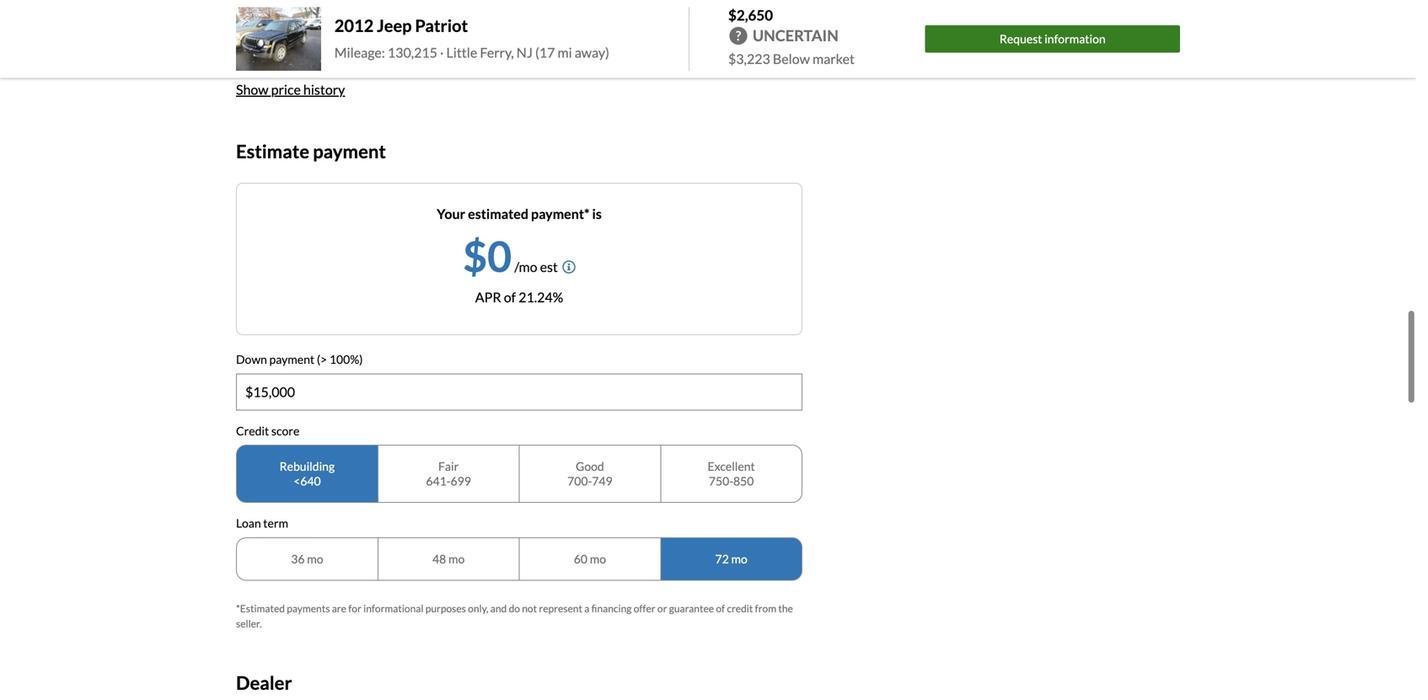 Task type: describe. For each thing, give the bounding box(es) containing it.
request information button
[[925, 25, 1180, 53]]

do
[[509, 603, 520, 615]]

mo for 48 mo
[[448, 552, 465, 566]]

cargurus
[[355, 37, 413, 53]]

(>
[[317, 352, 327, 367]]

this
[[353, 17, 376, 33]]

2012 jeep patriot image
[[236, 7, 321, 71]]

dealer
[[236, 672, 292, 694]]

699
[[451, 474, 471, 489]]

a
[[584, 603, 590, 615]]

good 700-749
[[567, 460, 613, 489]]

are
[[332, 603, 346, 615]]

mo for 72 mo
[[731, 552, 748, 566]]

price
[[271, 81, 301, 98]]

payments
[[287, 603, 330, 615]]

130,215
[[388, 44, 437, 61]]

*estimated
[[236, 603, 285, 615]]

2 68 from the top
[[290, 37, 306, 53]]

36 mo
[[291, 552, 323, 566]]

for
[[348, 603, 361, 615]]

36
[[291, 552, 305, 566]]

guarantee
[[669, 603, 714, 615]]

749
[[592, 474, 613, 489]]

apr of 21.24%
[[475, 289, 563, 306]]

below
[[773, 51, 810, 67]]

2012
[[335, 15, 374, 36]]

info circle image
[[562, 261, 576, 274]]

informational
[[363, 603, 424, 615]]

offer
[[634, 603, 656, 615]]

from
[[755, 603, 776, 615]]

market
[[813, 51, 855, 67]]

payment for down
[[269, 352, 315, 367]]

47
[[422, 37, 438, 53]]

$3,223
[[728, 51, 770, 67]]

estimate payment
[[236, 141, 386, 162]]

72
[[715, 552, 729, 566]]

700-
[[567, 474, 592, 489]]

$0 /mo est
[[463, 231, 558, 281]]

payment*
[[531, 206, 590, 222]]

48
[[432, 552, 446, 566]]

your
[[437, 206, 465, 222]]

loan term
[[236, 516, 288, 531]]

1 days from the top
[[308, 17, 336, 33]]

*estimated payments are for informational purposes only, and do not represent a financing offer or guarantee of credit from the seller.
[[236, 603, 793, 630]]

patriot
[[415, 15, 468, 36]]

show price history link
[[236, 81, 345, 98]]

100%)
[[330, 352, 363, 367]]

rebuilding <640
[[280, 460, 335, 489]]

credit
[[727, 603, 753, 615]]

uncertain
[[753, 26, 839, 45]]

rebuilding
[[280, 460, 335, 474]]

nj
[[517, 44, 533, 61]]

750-
[[709, 474, 733, 489]]

the
[[778, 603, 793, 615]]

(17
[[535, 44, 555, 61]]

or
[[657, 603, 667, 615]]

68 days at this dealership image
[[243, 19, 270, 46]]

good
[[576, 460, 604, 474]]

score
[[271, 424, 300, 438]]



Task type: vqa. For each thing, say whether or not it's contained in the screenshot.
GuruDZNSBB menu item
no



Task type: locate. For each thing, give the bounding box(es) containing it.
down payment (> 100%)
[[236, 352, 363, 367]]

is
[[592, 206, 602, 222]]

fair
[[438, 460, 459, 474]]

1 horizontal spatial ·
[[440, 44, 444, 61]]

and
[[490, 603, 507, 615]]

days left at
[[308, 17, 336, 33]]

credit
[[236, 424, 269, 438]]

68
[[290, 17, 306, 33], [290, 37, 306, 53]]

0 vertical spatial 68
[[290, 17, 306, 33]]

on
[[338, 37, 353, 53]]

purposes
[[425, 603, 466, 615]]

mo right 48
[[448, 552, 465, 566]]

term
[[263, 516, 288, 531]]

loan
[[236, 516, 261, 531]]

excellent
[[708, 460, 755, 474]]

·
[[416, 37, 419, 53], [440, 44, 444, 61]]

at
[[338, 17, 351, 33]]

payment left (>
[[269, 352, 315, 367]]

dealership
[[378, 17, 442, 33]]

payment for estimate
[[313, 141, 386, 162]]

show
[[236, 81, 269, 98]]

only,
[[468, 603, 489, 615]]

payment down history
[[313, 141, 386, 162]]

641-
[[426, 474, 451, 489]]

of right 'apr'
[[504, 289, 516, 306]]

of inside *estimated payments are for informational purposes only, and do not represent a financing offer or guarantee of credit from the seller.
[[716, 603, 725, 615]]

down
[[236, 352, 267, 367]]

2 days from the top
[[308, 37, 335, 53]]

information
[[1045, 32, 1106, 46]]

days
[[308, 17, 336, 33], [308, 37, 335, 53]]

financing
[[591, 603, 632, 615]]

· inside "68 days at this dealership 68 days on cargurus · 47 saves"
[[416, 37, 419, 53]]

little
[[446, 44, 477, 61]]

mo right 60 in the bottom left of the page
[[590, 552, 606, 566]]

72 mo
[[715, 552, 748, 566]]

/mo
[[514, 259, 537, 275]]

show price history
[[236, 81, 345, 98]]

2012 jeep patriot mileage: 130,215 · little ferry, nj (17 mi away)
[[335, 15, 609, 61]]

mi
[[558, 44, 572, 61]]

0 vertical spatial of
[[504, 289, 516, 306]]

· left '47' at the top left
[[416, 37, 419, 53]]

1 vertical spatial payment
[[269, 352, 315, 367]]

excellent 750-850
[[708, 460, 755, 489]]

your estimated payment* is
[[437, 206, 602, 222]]

48 mo
[[432, 552, 465, 566]]

0 horizontal spatial of
[[504, 289, 516, 306]]

Down payment (> 100%) text field
[[237, 375, 802, 410]]

request information
[[1000, 32, 1106, 46]]

4 mo from the left
[[731, 552, 748, 566]]

1 horizontal spatial of
[[716, 603, 725, 615]]

60 mo
[[574, 552, 606, 566]]

request
[[1000, 32, 1042, 46]]

1 vertical spatial days
[[308, 37, 335, 53]]

68 days at this dealership 68 days on cargurus · 47 saves
[[290, 17, 472, 53]]

fair 641-699
[[426, 460, 471, 489]]

· inside 2012 jeep patriot mileage: 130,215 · little ferry, nj (17 mi away)
[[440, 44, 444, 61]]

0 vertical spatial days
[[308, 17, 336, 33]]

60
[[574, 552, 588, 566]]

away)
[[575, 44, 609, 61]]

1 mo from the left
[[307, 552, 323, 566]]

apr
[[475, 289, 501, 306]]

of
[[504, 289, 516, 306], [716, 603, 725, 615]]

<640
[[293, 474, 321, 489]]

mo for 60 mo
[[590, 552, 606, 566]]

21.24%
[[519, 289, 563, 306]]

mo right 72
[[731, 552, 748, 566]]

history
[[303, 81, 345, 98]]

credit score
[[236, 424, 300, 438]]

of left credit
[[716, 603, 725, 615]]

1 68 from the top
[[290, 17, 306, 33]]

not
[[522, 603, 537, 615]]

850
[[733, 474, 754, 489]]

1 vertical spatial 68
[[290, 37, 306, 53]]

$2,650
[[728, 6, 773, 24]]

mileage:
[[335, 44, 385, 61]]

jeep
[[377, 15, 412, 36]]

1 vertical spatial of
[[716, 603, 725, 615]]

estimate
[[236, 141, 309, 162]]

mo for 36 mo
[[307, 552, 323, 566]]

2 mo from the left
[[448, 552, 465, 566]]

0 vertical spatial payment
[[313, 141, 386, 162]]

$0
[[463, 231, 512, 281]]

3 mo from the left
[[590, 552, 606, 566]]

0 horizontal spatial ·
[[416, 37, 419, 53]]

represent
[[539, 603, 582, 615]]

$3,223 below market
[[728, 51, 855, 67]]

payment
[[313, 141, 386, 162], [269, 352, 315, 367]]

estimated
[[468, 206, 529, 222]]

mo right 36 on the left of page
[[307, 552, 323, 566]]

days left on
[[308, 37, 335, 53]]

ferry,
[[480, 44, 514, 61]]

saves
[[440, 37, 472, 53]]

seller.
[[236, 618, 262, 630]]

· right '47' at the top left
[[440, 44, 444, 61]]

68 days at this dealership image
[[236, 12, 277, 53]]

mo
[[307, 552, 323, 566], [448, 552, 465, 566], [590, 552, 606, 566], [731, 552, 748, 566]]

est
[[540, 259, 558, 275]]



